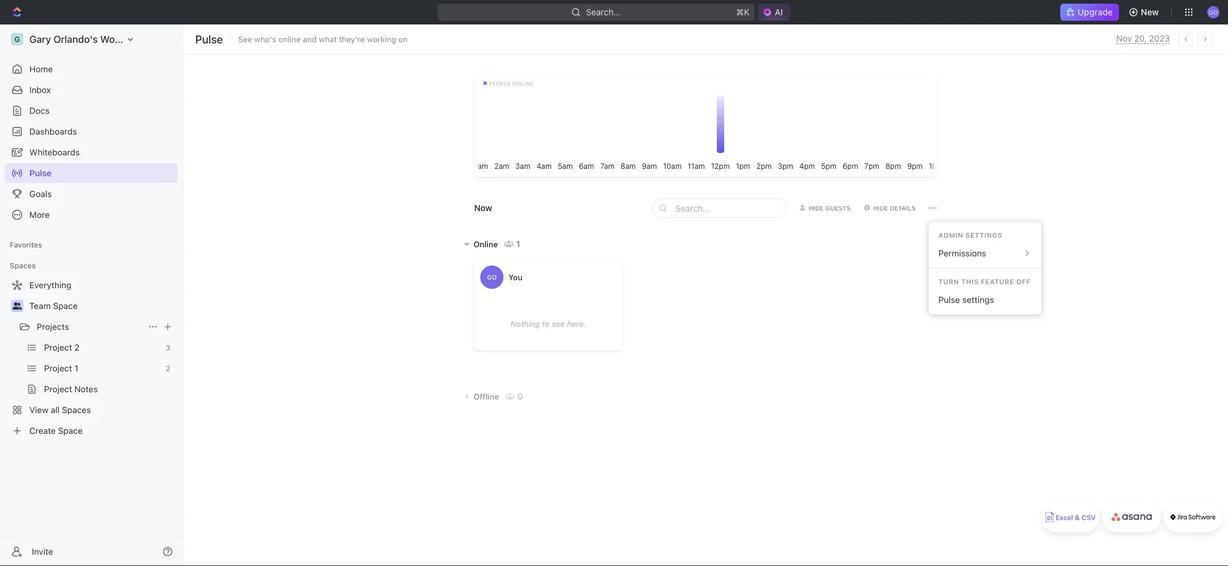 Task type: describe. For each thing, give the bounding box(es) containing it.
whiteboards link
[[5, 143, 178, 162]]

⌘k
[[736, 7, 750, 17]]

details
[[890, 205, 916, 212]]

0 vertical spatial pulse
[[195, 32, 223, 46]]

upgrade link
[[1061, 4, 1119, 21]]

5pm
[[821, 162, 836, 170]]

projects
[[37, 322, 69, 332]]

working
[[367, 35, 396, 44]]

4am
[[536, 162, 551, 170]]

hide details
[[873, 205, 916, 212]]

inbox
[[29, 85, 51, 95]]

excel & csv
[[1056, 514, 1096, 522]]

team
[[29, 301, 51, 311]]

turn
[[939, 278, 959, 286]]

go
[[487, 274, 497, 281]]

new button
[[1124, 2, 1166, 22]]

pulse inside sidebar navigation
[[29, 168, 52, 178]]

new
[[1141, 7, 1159, 17]]

turn this feature off
[[939, 278, 1031, 286]]

user group image
[[13, 302, 22, 310]]

2pm
[[756, 162, 771, 170]]

3am
[[515, 162, 530, 170]]

upgrade
[[1078, 7, 1113, 17]]

on
[[398, 35, 408, 44]]

admin
[[939, 231, 963, 239]]

tree inside sidebar navigation
[[5, 276, 178, 441]]

projects link
[[37, 317, 143, 337]]

docs
[[29, 106, 50, 116]]

favorites button
[[5, 238, 47, 252]]

permissions button
[[934, 244, 1037, 263]]

excel
[[1056, 514, 1073, 522]]

online
[[474, 240, 498, 249]]

1
[[516, 239, 520, 249]]

invite
[[32, 547, 53, 557]]

1pm 2pm 3pm 4pm 5pm 6pm 7pm 8pm 9pm
[[736, 162, 923, 170]]

nothing to see here.
[[511, 319, 586, 328]]

12pm
[[711, 162, 730, 170]]

hide for hide guests
[[809, 205, 824, 212]]

6am
[[579, 162, 594, 170]]

home link
[[5, 59, 178, 79]]

4pm
[[799, 162, 815, 170]]

pulse inside button
[[939, 295, 960, 305]]

see
[[238, 35, 252, 44]]

0
[[518, 392, 523, 402]]

1 horizontal spatial online
[[512, 80, 534, 87]]

&
[[1075, 514, 1080, 522]]

goals
[[29, 189, 52, 199]]

Search... text field
[[675, 199, 783, 217]]

6pm
[[842, 162, 858, 170]]

dashboards link
[[5, 122, 178, 141]]

11am
[[688, 162, 705, 170]]

inbox link
[[5, 80, 178, 100]]

search...
[[586, 7, 621, 17]]

you
[[509, 273, 523, 282]]

here.
[[567, 319, 586, 328]]

7pm
[[864, 162, 879, 170]]

sidebar navigation
[[0, 24, 183, 566]]

now
[[474, 203, 492, 213]]



Task type: vqa. For each thing, say whether or not it's contained in the screenshot.
topmost space, , element
no



Task type: locate. For each thing, give the bounding box(es) containing it.
2am
[[494, 162, 509, 170]]

1 horizontal spatial hide
[[873, 205, 888, 212]]

home
[[29, 64, 53, 74]]

see who's online and what they're working on
[[238, 35, 408, 44]]

1 horizontal spatial pulse
[[195, 32, 223, 46]]

see
[[552, 319, 565, 328]]

hide
[[809, 205, 824, 212], [873, 205, 888, 212]]

spaces
[[10, 261, 36, 270]]

online right people
[[512, 80, 534, 87]]

admin settings
[[939, 231, 1003, 239]]

whiteboards
[[29, 147, 80, 157]]

pulse settings
[[939, 295, 994, 305]]

team space
[[29, 301, 78, 311]]

1 hide from the left
[[809, 205, 824, 212]]

0 horizontal spatial hide
[[809, 205, 824, 212]]

0 horizontal spatial online
[[278, 35, 301, 44]]

settings
[[966, 231, 1003, 239], [962, 295, 994, 305]]

2 hide from the left
[[873, 205, 888, 212]]

1am 2am 3am 4am 5am 6am 7am 8am 9am 10am 11am
[[474, 162, 705, 170]]

goals link
[[5, 184, 178, 204]]

2 horizontal spatial pulse
[[939, 295, 960, 305]]

settings down turn this feature off
[[962, 295, 994, 305]]

people
[[489, 80, 511, 87]]

8am
[[620, 162, 636, 170]]

8pm
[[885, 162, 901, 170]]

10pm
[[929, 162, 948, 170]]

5am
[[558, 162, 573, 170]]

9pm
[[907, 162, 923, 170]]

who's
[[254, 35, 276, 44]]

2 vertical spatial pulse
[[939, 295, 960, 305]]

hide for hide details
[[873, 205, 888, 212]]

this
[[961, 278, 979, 286]]

settings for admin settings
[[966, 231, 1003, 239]]

feature
[[981, 278, 1014, 286]]

9am
[[642, 162, 657, 170]]

pulse
[[195, 32, 223, 46], [29, 168, 52, 178], [939, 295, 960, 305]]

1 vertical spatial pulse
[[29, 168, 52, 178]]

docs link
[[5, 101, 178, 121]]

1pm
[[736, 162, 750, 170]]

3pm
[[778, 162, 793, 170]]

team space link
[[29, 296, 175, 316]]

pulse settings button
[[934, 290, 1037, 310]]

online
[[278, 35, 301, 44], [512, 80, 534, 87]]

tree
[[5, 276, 178, 441]]

settings inside button
[[962, 295, 994, 305]]

nothing
[[511, 319, 540, 328]]

offline
[[474, 392, 499, 401]]

favorites
[[10, 241, 42, 249]]

and
[[303, 35, 317, 44]]

pulse left see in the top of the page
[[195, 32, 223, 46]]

hide left guests
[[809, 205, 824, 212]]

they're
[[339, 35, 365, 44]]

pulse down turn
[[939, 295, 960, 305]]

0 horizontal spatial pulse
[[29, 168, 52, 178]]

1 vertical spatial online
[[512, 80, 534, 87]]

people online
[[489, 80, 534, 87]]

0 vertical spatial online
[[278, 35, 301, 44]]

permissions
[[939, 248, 986, 258]]

settings for pulse settings
[[962, 295, 994, 305]]

1am
[[474, 162, 488, 170]]

0 vertical spatial settings
[[966, 231, 1003, 239]]

off
[[1016, 278, 1031, 286]]

pulse link
[[5, 163, 178, 183]]

csv
[[1082, 514, 1096, 522]]

10am
[[663, 162, 681, 170]]

what
[[319, 35, 337, 44]]

excel & csv link
[[1042, 502, 1100, 533]]

online left and
[[278, 35, 301, 44]]

tree containing team space
[[5, 276, 178, 441]]

to
[[542, 319, 550, 328]]

pulse up goals
[[29, 168, 52, 178]]

settings up permissions dropdown button
[[966, 231, 1003, 239]]

hide left details
[[873, 205, 888, 212]]

dashboards
[[29, 126, 77, 137]]

space
[[53, 301, 78, 311]]

guests
[[825, 205, 851, 212]]

hide guests
[[809, 205, 851, 212]]

7am
[[600, 162, 614, 170]]

1 vertical spatial settings
[[962, 295, 994, 305]]



